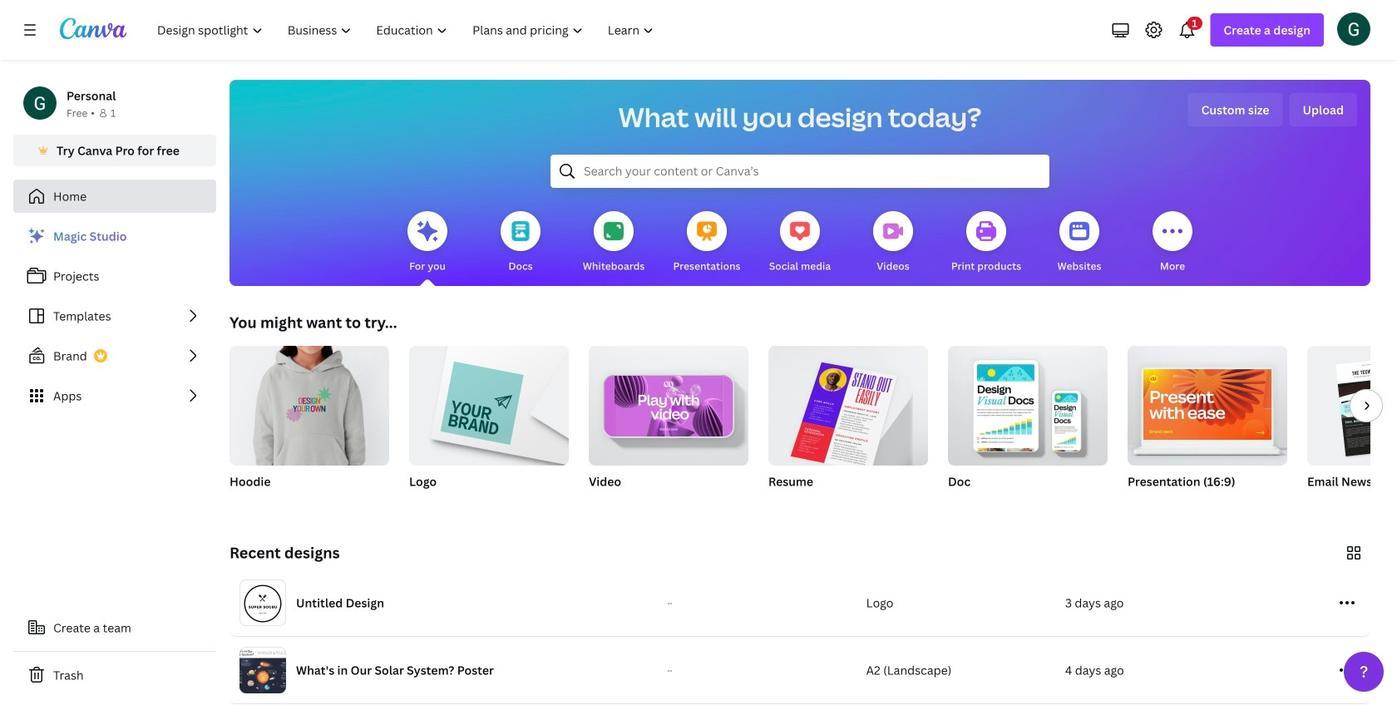 Task type: locate. For each thing, give the bounding box(es) containing it.
group
[[230, 339, 389, 511], [230, 339, 389, 466], [409, 339, 569, 511], [409, 339, 569, 466], [589, 339, 749, 511], [589, 339, 749, 466], [769, 339, 928, 511], [769, 339, 928, 473], [948, 346, 1108, 511], [948, 346, 1108, 466], [1128, 346, 1288, 511], [1308, 346, 1397, 511]]

list
[[13, 220, 216, 413]]

None search field
[[551, 155, 1050, 188]]

top level navigation element
[[146, 13, 668, 47]]

greg robinson image
[[1338, 12, 1371, 46]]



Task type: describe. For each thing, give the bounding box(es) containing it.
Search search field
[[584, 156, 1016, 187]]



Task type: vqa. For each thing, say whether or not it's contained in the screenshot.
ANIMEIFY IMAGE on the left bottom of the page
no



